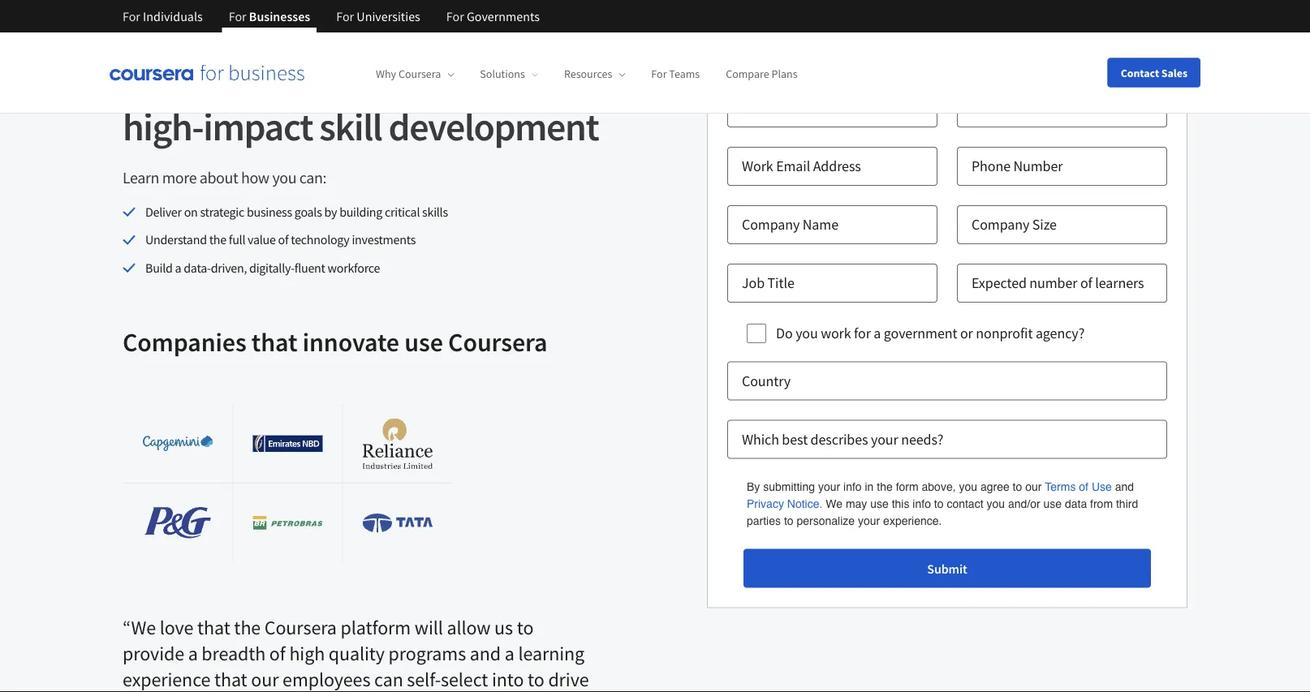 Task type: describe. For each thing, give the bounding box(es) containing it.
learners
[[1095, 274, 1144, 292]]

Job Title text field
[[727, 264, 938, 303]]

parties
[[747, 514, 781, 527]]

you inside the we may use this info to contact you and/or use data from third parties to personalize your experience.
[[987, 497, 1005, 510]]

breadth
[[202, 641, 266, 666]]

first
[[742, 99, 768, 117]]

contact
[[1121, 65, 1159, 80]]

company for company name
[[742, 216, 800, 234]]

by
[[324, 204, 337, 220]]

technology
[[291, 232, 349, 248]]

powers
[[481, 63, 597, 112]]

find out how coursera powers high-impact skill development
[[123, 63, 599, 151]]

platform
[[341, 615, 411, 640]]

may
[[846, 497, 867, 510]]

or
[[960, 324, 973, 342]]

strategic
[[200, 204, 244, 220]]

address
[[813, 157, 861, 175]]

company size
[[972, 216, 1057, 234]]

learning
[[518, 641, 584, 666]]

1 horizontal spatial use
[[870, 497, 889, 510]]

by
[[747, 480, 760, 493]]

experience.
[[883, 514, 942, 527]]

emirates logo image
[[253, 435, 323, 453]]

submit
[[927, 561, 967, 577]]

coursera inside we love that the coursera platform will allow us to provide a breadth of high quality programs and a learning experience that our employees can self-select into to dri
[[264, 615, 337, 640]]

will
[[415, 615, 443, 640]]

this
[[892, 497, 910, 510]]

of inside we love that the coursera platform will allow us to provide a breadth of high quality programs and a learning experience that our employees can self-select into to dri
[[269, 641, 285, 666]]

info inside by submitting your info in the form above, you agree to our terms of use and privacy notice.
[[843, 480, 862, 493]]

to right 'us'
[[517, 615, 534, 640]]

building
[[339, 204, 382, 220]]

p&g logo image
[[145, 508, 211, 539]]

1 vertical spatial of
[[1080, 274, 1092, 292]]

business
[[247, 204, 292, 220]]

phone number
[[972, 157, 1063, 175]]

self-
[[407, 667, 441, 692]]

for for governments
[[446, 8, 464, 24]]

innovate
[[303, 326, 399, 358]]

our inside by submitting your info in the form above, you agree to our terms of use and privacy notice.
[[1025, 480, 1042, 493]]

terms of
[[1045, 480, 1089, 493]]

0 horizontal spatial use
[[404, 326, 443, 358]]

teams
[[669, 67, 700, 81]]

can
[[374, 667, 403, 692]]

company name
[[742, 216, 839, 234]]

out
[[198, 63, 252, 112]]

high-
[[123, 102, 203, 151]]

on
[[184, 204, 198, 220]]

banner navigation
[[110, 0, 553, 32]]

your inside by submitting your info in the form above, you agree to our terms of use and privacy notice.
[[818, 480, 840, 493]]

terms of use link
[[1045, 478, 1112, 495]]

last
[[972, 99, 997, 117]]

impact
[[203, 102, 313, 151]]

high
[[289, 641, 325, 666]]

a up into
[[505, 641, 514, 666]]

1 vertical spatial how
[[241, 168, 269, 188]]

we for may
[[826, 497, 843, 510]]

for businesses
[[229, 8, 310, 24]]

a left data-
[[175, 260, 181, 276]]

understand the full value of technology investments
[[145, 232, 416, 248]]

contact sales button
[[1108, 58, 1201, 87]]

0 vertical spatial of
[[278, 232, 288, 248]]

value
[[248, 232, 276, 248]]

phone
[[972, 157, 1011, 175]]

expected number of learners
[[972, 274, 1144, 292]]

info inside the we may use this info to contact you and/or use data from third parties to personalize your experience.
[[913, 497, 931, 510]]

for teams
[[651, 67, 700, 81]]

expected
[[972, 274, 1027, 292]]

you left can: at the left top of the page
[[272, 168, 296, 188]]

in
[[865, 480, 874, 493]]

plans
[[772, 67, 798, 81]]

privacy notice.
[[747, 497, 823, 510]]

governments
[[467, 8, 540, 24]]

how inside find out how coursera powers high-impact skill development
[[259, 63, 327, 112]]

needs?
[[901, 430, 943, 448]]

to down above,
[[934, 497, 944, 510]]

and/or
[[1008, 497, 1040, 510]]

to down privacy notice.
[[784, 514, 794, 527]]

use
[[1092, 480, 1112, 493]]

skills
[[422, 204, 448, 220]]

universities
[[357, 8, 420, 24]]

0 vertical spatial your
[[871, 430, 898, 448]]

2 vertical spatial that
[[214, 667, 247, 692]]

title
[[768, 274, 794, 292]]

which best describes your needs?
[[742, 430, 943, 448]]

allow
[[447, 615, 491, 640]]

work
[[742, 157, 773, 175]]

work email address
[[742, 157, 861, 175]]

solutions link
[[480, 67, 538, 81]]

select
[[441, 667, 488, 692]]

learn
[[123, 168, 159, 188]]

find
[[123, 63, 192, 112]]

last name
[[972, 99, 1035, 117]]

Do you work for a government or nonprofit agency? checkbox
[[747, 324, 766, 343]]



Task type: vqa. For each thing, say whether or not it's contained in the screenshot.
investments
yes



Task type: locate. For each thing, give the bounding box(es) containing it.
0 horizontal spatial and
[[470, 641, 501, 666]]

name right the first
[[771, 99, 807, 117]]

0 horizontal spatial our
[[251, 667, 279, 692]]

use right innovate
[[404, 326, 443, 358]]

you
[[272, 168, 296, 188], [796, 324, 818, 342], [959, 480, 977, 493], [987, 497, 1005, 510]]

deliver
[[145, 204, 182, 220]]

you inside by submitting your info in the form above, you agree to our terms of use and privacy notice.
[[959, 480, 977, 493]]

use down in
[[870, 497, 889, 510]]

name down work email address "email field"
[[803, 216, 839, 234]]

our inside we love that the coursera platform will allow us to provide a breadth of high quality programs and a learning experience that our employees can self-select into to dri
[[251, 667, 279, 692]]

skill
[[319, 102, 382, 151]]

the
[[209, 232, 226, 248], [877, 480, 893, 493], [234, 615, 261, 640]]

how right out
[[259, 63, 327, 112]]

for for businesses
[[229, 8, 246, 24]]

size
[[1032, 216, 1057, 234]]

development
[[388, 102, 599, 151]]

critical
[[385, 204, 420, 220]]

1 vertical spatial that
[[197, 615, 230, 640]]

companies that innovate use coursera
[[123, 326, 547, 358]]

we up the provide
[[131, 615, 156, 640]]

do
[[776, 324, 793, 342]]

1 vertical spatial the
[[877, 480, 893, 493]]

the left full
[[209, 232, 226, 248]]

resources link
[[564, 67, 625, 81]]

1 vertical spatial we
[[131, 615, 156, 640]]

Work Email Address email field
[[727, 147, 938, 186]]

contact
[[947, 497, 983, 510]]

and up third
[[1115, 480, 1134, 493]]

your left needs?
[[871, 430, 898, 448]]

our up and/or
[[1025, 480, 1042, 493]]

use down terms of
[[1043, 497, 1062, 510]]

work
[[821, 324, 851, 342]]

for governments
[[446, 8, 540, 24]]

we may use this info to contact you and/or use data from third parties to personalize your experience.
[[747, 497, 1138, 527]]

1 horizontal spatial we
[[826, 497, 843, 510]]

company for company size
[[972, 216, 1030, 234]]

for left 'governments'
[[446, 8, 464, 24]]

learn more about how you can:
[[123, 168, 326, 188]]

compare plans
[[726, 67, 798, 81]]

deliver on strategic business goals by building critical skills
[[145, 204, 448, 220]]

that
[[252, 326, 297, 358], [197, 615, 230, 640], [214, 667, 247, 692]]

company up job title
[[742, 216, 800, 234]]

0 vertical spatial our
[[1025, 480, 1042, 493]]

from
[[1090, 497, 1113, 510]]

2 vertical spatial your
[[858, 514, 880, 527]]

and inside by submitting your info in the form above, you agree to our terms of use and privacy notice.
[[1115, 480, 1134, 493]]

tata logo image
[[363, 514, 433, 533]]

data
[[1065, 497, 1087, 510]]

your inside the we may use this info to contact you and/or use data from third parties to personalize your experience.
[[858, 514, 880, 527]]

that up breadth
[[197, 615, 230, 640]]

1 vertical spatial info
[[913, 497, 931, 510]]

why
[[376, 67, 396, 81]]

2 vertical spatial of
[[269, 641, 285, 666]]

name for last name
[[999, 99, 1035, 117]]

name for company name
[[803, 216, 839, 234]]

the up breadth
[[234, 615, 261, 640]]

businesses
[[249, 8, 310, 24]]

individuals
[[143, 8, 203, 24]]

company left size in the top of the page
[[972, 216, 1030, 234]]

we inside we love that the coursera platform will allow us to provide a breadth of high quality programs and a learning experience that our employees can self-select into to dri
[[131, 615, 156, 640]]

2 company from the left
[[972, 216, 1030, 234]]

of left the 'high'
[[269, 641, 285, 666]]

0 horizontal spatial company
[[742, 216, 800, 234]]

more
[[162, 168, 197, 188]]

submit button
[[744, 549, 1151, 588]]

and inside we love that the coursera platform will allow us to provide a breadth of high quality programs and a learning experience that our employees can self-select into to dri
[[470, 641, 501, 666]]

1 vertical spatial our
[[251, 667, 279, 692]]

investments
[[352, 232, 416, 248]]

1 horizontal spatial the
[[234, 615, 261, 640]]

Company Name text field
[[727, 205, 938, 244]]

petrobras logo image
[[253, 516, 323, 530]]

goals
[[295, 204, 322, 220]]

our down breadth
[[251, 667, 279, 692]]

workforce
[[328, 260, 380, 276]]

2 horizontal spatial use
[[1043, 497, 1062, 510]]

a
[[175, 260, 181, 276], [874, 324, 881, 342], [188, 641, 198, 666], [505, 641, 514, 666]]

agree to
[[981, 480, 1022, 493]]

can:
[[299, 168, 326, 188]]

0 vertical spatial the
[[209, 232, 226, 248]]

for
[[123, 8, 140, 24], [229, 8, 246, 24], [336, 8, 354, 24], [446, 8, 464, 24], [651, 67, 667, 81]]

privacy notice. link
[[747, 495, 823, 512]]

digitally-
[[249, 260, 295, 276]]

us
[[494, 615, 513, 640]]

of right number
[[1080, 274, 1092, 292]]

you down agree to
[[987, 497, 1005, 510]]

1 vertical spatial your
[[818, 480, 840, 493]]

how right 'about'
[[241, 168, 269, 188]]

0 vertical spatial and
[[1115, 480, 1134, 493]]

1 horizontal spatial our
[[1025, 480, 1042, 493]]

compare
[[726, 67, 769, 81]]

your down may
[[858, 514, 880, 527]]

we
[[826, 497, 843, 510], [131, 615, 156, 640]]

form
[[896, 480, 919, 493]]

1 vertical spatial and
[[470, 641, 501, 666]]

0 vertical spatial how
[[259, 63, 327, 112]]

full
[[229, 232, 245, 248]]

2 vertical spatial the
[[234, 615, 261, 640]]

love
[[160, 615, 193, 640]]

name right last
[[999, 99, 1035, 117]]

quality
[[329, 641, 385, 666]]

a right "for"
[[874, 324, 881, 342]]

personalize
[[797, 514, 855, 527]]

agency?
[[1036, 324, 1085, 342]]

coursera inside find out how coursera powers high-impact skill development
[[334, 63, 474, 112]]

for for individuals
[[123, 8, 140, 24]]

0 vertical spatial that
[[252, 326, 297, 358]]

for for universities
[[336, 8, 354, 24]]

we up personalize
[[826, 497, 843, 510]]

into
[[492, 667, 524, 692]]

and down allow
[[470, 641, 501, 666]]

for universities
[[336, 8, 420, 24]]

to right into
[[528, 667, 544, 692]]

coursera for business image
[[110, 64, 304, 81]]

capgemini logo image
[[143, 436, 213, 452]]

0 horizontal spatial we
[[131, 615, 156, 640]]

0 horizontal spatial info
[[843, 480, 862, 493]]

First Name text field
[[727, 88, 938, 127]]

we inside the we may use this info to contact you and/or use data from third parties to personalize your experience.
[[826, 497, 843, 510]]

your up personalize
[[818, 480, 840, 493]]

Phone Number telephone field
[[957, 147, 1167, 186]]

government
[[884, 324, 957, 342]]

why coursera
[[376, 67, 441, 81]]

you right do on the right top of the page
[[796, 324, 818, 342]]

for left teams
[[651, 67, 667, 81]]

reliance logo image
[[363, 418, 433, 469]]

0 vertical spatial info
[[843, 480, 862, 493]]

about
[[199, 168, 238, 188]]

number
[[1013, 157, 1063, 175]]

that down breadth
[[214, 667, 247, 692]]

the inside by submitting your info in the form above, you agree to our terms of use and privacy notice.
[[877, 480, 893, 493]]

1 horizontal spatial and
[[1115, 480, 1134, 493]]

for left universities
[[336, 8, 354, 24]]

resources
[[564, 67, 612, 81]]

for individuals
[[123, 8, 203, 24]]

info left in
[[843, 480, 862, 493]]

info
[[843, 480, 862, 493], [913, 497, 931, 510]]

programs
[[388, 641, 466, 666]]

understand
[[145, 232, 207, 248]]

we love that the coursera platform will allow us to provide a breadth of high quality programs and a learning experience that our employees can self-select into to dri
[[123, 615, 589, 692]]

the right in
[[877, 480, 893, 493]]

of right value
[[278, 232, 288, 248]]

0 horizontal spatial the
[[209, 232, 226, 248]]

employees
[[283, 667, 370, 692]]

nonprofit
[[976, 324, 1033, 342]]

name for first name
[[771, 99, 807, 117]]

name
[[771, 99, 807, 117], [999, 99, 1035, 117], [803, 216, 839, 234]]

2 horizontal spatial the
[[877, 480, 893, 493]]

that down the digitally-
[[252, 326, 297, 358]]

a down love
[[188, 641, 198, 666]]

1 horizontal spatial company
[[972, 216, 1030, 234]]

country
[[742, 372, 791, 390]]

fluent
[[295, 260, 325, 276]]

job title
[[742, 274, 794, 292]]

which
[[742, 430, 779, 448]]

experience
[[123, 667, 210, 692]]

build
[[145, 260, 173, 276]]

companies
[[123, 326, 246, 358]]

for left individuals
[[123, 8, 140, 24]]

for left businesses
[[229, 8, 246, 24]]

we for love
[[131, 615, 156, 640]]

Last Name text field
[[957, 88, 1167, 127]]

0 vertical spatial we
[[826, 497, 843, 510]]

1 horizontal spatial info
[[913, 497, 931, 510]]

info up experience.
[[913, 497, 931, 510]]

driven,
[[211, 260, 247, 276]]

1 company from the left
[[742, 216, 800, 234]]

you up the contact
[[959, 480, 977, 493]]

the inside we love that the coursera platform will allow us to provide a breadth of high quality programs and a learning experience that our employees can self-select into to dri
[[234, 615, 261, 640]]

compare plans link
[[726, 67, 798, 81]]

data-
[[184, 260, 211, 276]]

by submitting your info in the form above, you agree to our terms of use and privacy notice.
[[747, 480, 1137, 510]]



